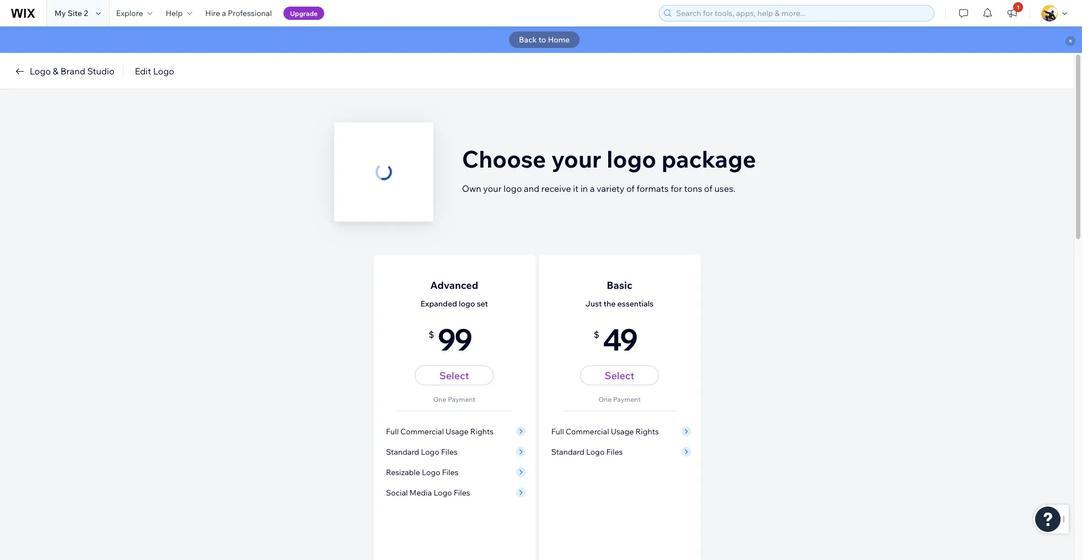Task type: locate. For each thing, give the bounding box(es) containing it.
0 horizontal spatial standard
[[386, 447, 419, 456]]

2 full from the left
[[552, 426, 564, 436]]

logo
[[607, 144, 657, 173], [504, 183, 522, 194], [459, 299, 475, 308]]

select down 49
[[605, 369, 635, 382]]

0 horizontal spatial of
[[627, 183, 635, 194]]

1 horizontal spatial select button
[[581, 366, 659, 385]]

tons
[[685, 183, 703, 194]]

1 horizontal spatial rights
[[636, 426, 659, 436]]

standard logo files
[[386, 447, 458, 456], [552, 447, 623, 456]]

one payment
[[433, 395, 476, 403], [599, 395, 641, 403]]

1 horizontal spatial payment
[[614, 395, 641, 403]]

2 full commercial usage rights from the left
[[552, 426, 659, 436]]

select
[[440, 369, 469, 382], [605, 369, 635, 382]]

0 horizontal spatial full
[[386, 426, 399, 436]]

2 one payment from the left
[[599, 395, 641, 403]]

2 one from the left
[[599, 395, 612, 403]]

0 horizontal spatial logo
[[459, 299, 475, 308]]

2 vertical spatial logo
[[459, 299, 475, 308]]

payment
[[448, 395, 476, 403], [614, 395, 641, 403]]

1 horizontal spatial logo
[[504, 183, 522, 194]]

1 rights from the left
[[471, 426, 494, 436]]

1 full commercial usage rights from the left
[[386, 426, 494, 436]]

0 horizontal spatial one
[[433, 395, 447, 403]]

1 horizontal spatial full
[[552, 426, 564, 436]]

1 standard logo files from the left
[[386, 447, 458, 456]]

select down 99
[[440, 369, 469, 382]]

set
[[477, 299, 488, 308]]

full commercial usage rights
[[386, 426, 494, 436], [552, 426, 659, 436]]

one
[[433, 395, 447, 403], [599, 395, 612, 403]]

just
[[586, 299, 602, 308]]

1 payment from the left
[[448, 395, 476, 403]]

edit logo
[[135, 66, 174, 77]]

one for 49
[[599, 395, 612, 403]]

0 horizontal spatial select button
[[415, 366, 494, 385]]

logo up variety
[[607, 144, 657, 173]]

select button down 49
[[581, 366, 659, 385]]

1 usage from the left
[[446, 426, 469, 436]]

choose your logo package
[[462, 144, 757, 173]]

1 one from the left
[[433, 395, 447, 403]]

2 $ from the left
[[594, 329, 600, 340]]

standard logo files for 99
[[386, 447, 458, 456]]

$ for 99
[[429, 329, 434, 340]]

rights
[[471, 426, 494, 436], [636, 426, 659, 436]]

professional
[[228, 8, 272, 18]]

a right in
[[590, 183, 595, 194]]

logo left and
[[504, 183, 522, 194]]

expanded logo set
[[421, 299, 488, 308]]

of right variety
[[627, 183, 635, 194]]

$ left 99
[[429, 329, 434, 340]]

1 horizontal spatial one
[[599, 395, 612, 403]]

commercial
[[401, 426, 444, 436], [566, 426, 610, 436]]

$ left 49
[[594, 329, 600, 340]]

1 horizontal spatial your
[[552, 144, 602, 173]]

to
[[539, 35, 547, 44]]

1 horizontal spatial a
[[590, 183, 595, 194]]

0 horizontal spatial standard logo files
[[386, 447, 458, 456]]

package
[[662, 144, 757, 173]]

1 horizontal spatial standard logo files
[[552, 447, 623, 456]]

your for own
[[484, 183, 502, 194]]

2 usage from the left
[[611, 426, 634, 436]]

own
[[462, 183, 482, 194]]

0 vertical spatial a
[[222, 8, 226, 18]]

of right tons
[[705, 183, 713, 194]]

$ inside $ 99
[[429, 329, 434, 340]]

1
[[1017, 4, 1020, 10]]

resizable
[[386, 467, 420, 477]]

1 horizontal spatial $
[[594, 329, 600, 340]]

essentials
[[618, 299, 654, 308]]

back to home button
[[509, 31, 580, 48]]

a
[[222, 8, 226, 18], [590, 183, 595, 194]]

logo left set
[[459, 299, 475, 308]]

1 $ from the left
[[429, 329, 434, 340]]

full for 49
[[552, 426, 564, 436]]

2 payment from the left
[[614, 395, 641, 403]]

0 horizontal spatial a
[[222, 8, 226, 18]]

0 horizontal spatial rights
[[471, 426, 494, 436]]

just the essentials
[[586, 299, 654, 308]]

0 horizontal spatial payment
[[448, 395, 476, 403]]

0 horizontal spatial commercial
[[401, 426, 444, 436]]

$
[[429, 329, 434, 340], [594, 329, 600, 340]]

1 horizontal spatial usage
[[611, 426, 634, 436]]

2 select from the left
[[605, 369, 635, 382]]

0 horizontal spatial $
[[429, 329, 434, 340]]

$ inside $ 49
[[594, 329, 600, 340]]

1 horizontal spatial commercial
[[566, 426, 610, 436]]

a right hire at the left of the page
[[222, 8, 226, 18]]

1 vertical spatial logo
[[504, 183, 522, 194]]

social
[[386, 488, 408, 497]]

one payment for 99
[[433, 395, 476, 403]]

usage
[[446, 426, 469, 436], [611, 426, 634, 436]]

resizable logo files
[[386, 467, 459, 477]]

0 horizontal spatial usage
[[446, 426, 469, 436]]

1 commercial from the left
[[401, 426, 444, 436]]

2 standard from the left
[[552, 447, 585, 456]]

1 horizontal spatial of
[[705, 183, 713, 194]]

for
[[671, 183, 683, 194]]

2 commercial from the left
[[566, 426, 610, 436]]

2 standard logo files from the left
[[552, 447, 623, 456]]

commercial for 99
[[401, 426, 444, 436]]

0 horizontal spatial one payment
[[433, 395, 476, 403]]

home
[[548, 35, 570, 44]]

the
[[604, 299, 616, 308]]

1 horizontal spatial select
[[605, 369, 635, 382]]

one payment for 49
[[599, 395, 641, 403]]

site
[[68, 8, 82, 18]]

select button down 99
[[415, 366, 494, 385]]

0 vertical spatial logo
[[607, 144, 657, 173]]

media
[[410, 488, 432, 497]]

logo
[[30, 66, 51, 77], [153, 66, 174, 77], [421, 447, 440, 456], [587, 447, 605, 456], [422, 467, 441, 477], [434, 488, 452, 497]]

2 of from the left
[[705, 183, 713, 194]]

your right own
[[484, 183, 502, 194]]

1 select button from the left
[[415, 366, 494, 385]]

usage for 99
[[446, 426, 469, 436]]

your up "it"
[[552, 144, 602, 173]]

1 one payment from the left
[[433, 395, 476, 403]]

select button
[[415, 366, 494, 385], [581, 366, 659, 385]]

$ for 49
[[594, 329, 600, 340]]

0 vertical spatial your
[[552, 144, 602, 173]]

my site 2
[[55, 8, 88, 18]]

standard for 49
[[552, 447, 585, 456]]

2 horizontal spatial logo
[[607, 144, 657, 173]]

upgrade button
[[284, 7, 325, 20]]

2 rights from the left
[[636, 426, 659, 436]]

files
[[441, 447, 458, 456], [607, 447, 623, 456], [442, 467, 459, 477], [454, 488, 471, 497]]

help button
[[159, 0, 199, 26]]

standard
[[386, 447, 419, 456], [552, 447, 585, 456]]

hire
[[205, 8, 220, 18]]

2 select button from the left
[[581, 366, 659, 385]]

1 horizontal spatial full commercial usage rights
[[552, 426, 659, 436]]

0 horizontal spatial full commercial usage rights
[[386, 426, 494, 436]]

standard logo files for 49
[[552, 447, 623, 456]]

full
[[386, 426, 399, 436], [552, 426, 564, 436]]

1 vertical spatial your
[[484, 183, 502, 194]]

1 full from the left
[[386, 426, 399, 436]]

social media logo files
[[386, 488, 471, 497]]

1 horizontal spatial standard
[[552, 447, 585, 456]]

1 select from the left
[[440, 369, 469, 382]]

1 standard from the left
[[386, 447, 419, 456]]

your
[[552, 144, 602, 173], [484, 183, 502, 194]]

0 horizontal spatial your
[[484, 183, 502, 194]]

0 horizontal spatial select
[[440, 369, 469, 382]]

hire a professional
[[205, 8, 272, 18]]

back
[[519, 35, 537, 44]]

brand
[[60, 66, 85, 77]]

of
[[627, 183, 635, 194], [705, 183, 713, 194]]

1 horizontal spatial one payment
[[599, 395, 641, 403]]



Task type: vqa. For each thing, say whether or not it's contained in the screenshot.
first One Payment from the right
yes



Task type: describe. For each thing, give the bounding box(es) containing it.
full commercial usage rights for 49
[[552, 426, 659, 436]]

one for 99
[[433, 395, 447, 403]]

logo for and
[[504, 183, 522, 194]]

Search for tools, apps, help & more... field
[[673, 6, 931, 21]]

$ 49
[[594, 320, 637, 358]]

back to home
[[519, 35, 570, 44]]

in
[[581, 183, 588, 194]]

uses.
[[715, 183, 736, 194]]

1 button
[[1001, 0, 1025, 26]]

studio
[[87, 66, 114, 77]]

&
[[53, 66, 58, 77]]

upgrade
[[290, 9, 318, 17]]

back to home alert
[[0, 26, 1083, 53]]

hire a professional link
[[199, 0, 279, 26]]

logo for package
[[607, 144, 657, 173]]

standard for 99
[[386, 447, 419, 456]]

2
[[84, 8, 88, 18]]

expanded
[[421, 299, 457, 308]]

select button for 49
[[581, 366, 659, 385]]

full for 99
[[386, 426, 399, 436]]

$ 99
[[429, 320, 471, 358]]

usage for 49
[[611, 426, 634, 436]]

receive
[[542, 183, 571, 194]]

99
[[438, 320, 471, 358]]

advanced
[[431, 279, 478, 291]]

formats
[[637, 183, 669, 194]]

basic
[[607, 279, 633, 291]]

it
[[573, 183, 579, 194]]

logo & brand studio button
[[13, 65, 114, 78]]

rights for 49
[[636, 426, 659, 436]]

select button for 99
[[415, 366, 494, 385]]

1 of from the left
[[627, 183, 635, 194]]

explore
[[116, 8, 143, 18]]

logo & brand studio
[[30, 66, 114, 77]]

choose
[[462, 144, 547, 173]]

payment for 99
[[448, 395, 476, 403]]

rights for 99
[[471, 426, 494, 436]]

my
[[55, 8, 66, 18]]

help
[[166, 8, 183, 18]]

edit
[[135, 66, 151, 77]]

full commercial usage rights for 99
[[386, 426, 494, 436]]

variety
[[597, 183, 625, 194]]

payment for 49
[[614, 395, 641, 403]]

49
[[603, 320, 637, 358]]

and
[[524, 183, 540, 194]]

your for choose
[[552, 144, 602, 173]]

1 vertical spatial a
[[590, 183, 595, 194]]

commercial for 49
[[566, 426, 610, 436]]

select for 99
[[440, 369, 469, 382]]

select for 49
[[605, 369, 635, 382]]

own your logo and receive it in a variety of formats for tons of uses.
[[462, 183, 736, 194]]

edit logo button
[[135, 65, 174, 78]]



